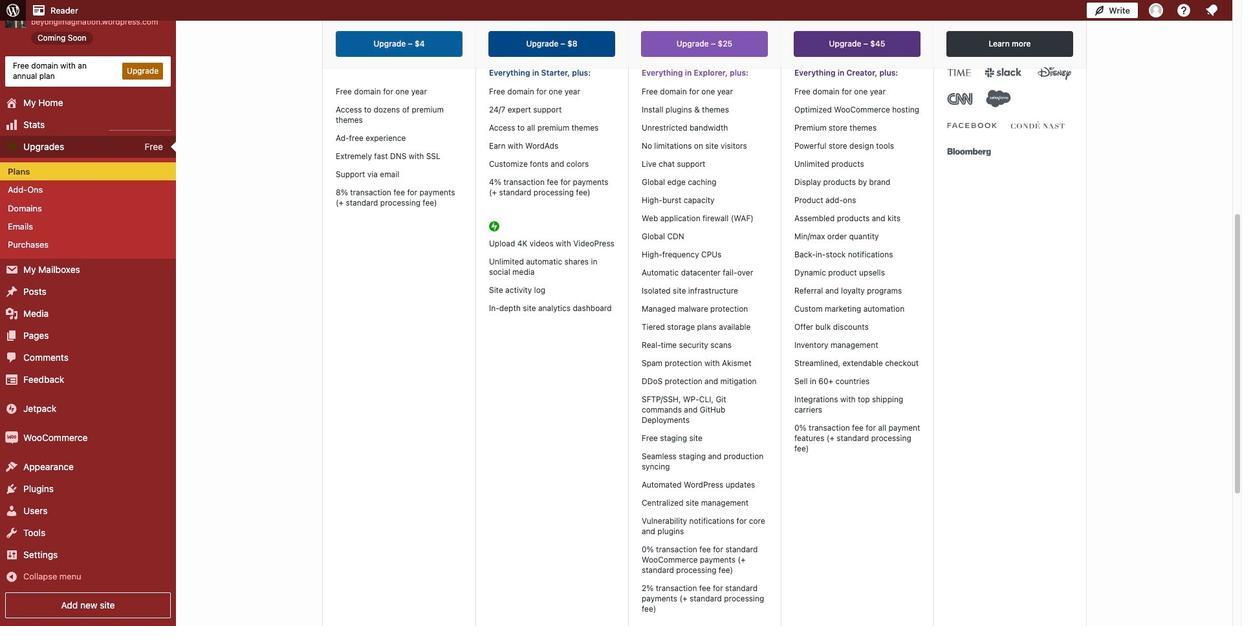 Task type: describe. For each thing, give the bounding box(es) containing it.
my profile image
[[1150, 3, 1164, 17]]



Task type: vqa. For each thing, say whether or not it's contained in the screenshot.
Dismiss tips image
no



Task type: locate. For each thing, give the bounding box(es) containing it.
2 img image from the top
[[5, 432, 18, 445]]

1 vertical spatial img image
[[5, 432, 18, 445]]

1 img image from the top
[[5, 403, 18, 416]]

0 vertical spatial img image
[[5, 403, 18, 416]]

help image
[[1177, 3, 1192, 18]]

highest hourly views 0 image
[[109, 122, 171, 131]]

manage your sites image
[[5, 3, 21, 18]]

manage your notifications image
[[1205, 3, 1220, 18]]

img image
[[5, 403, 18, 416], [5, 432, 18, 445]]



